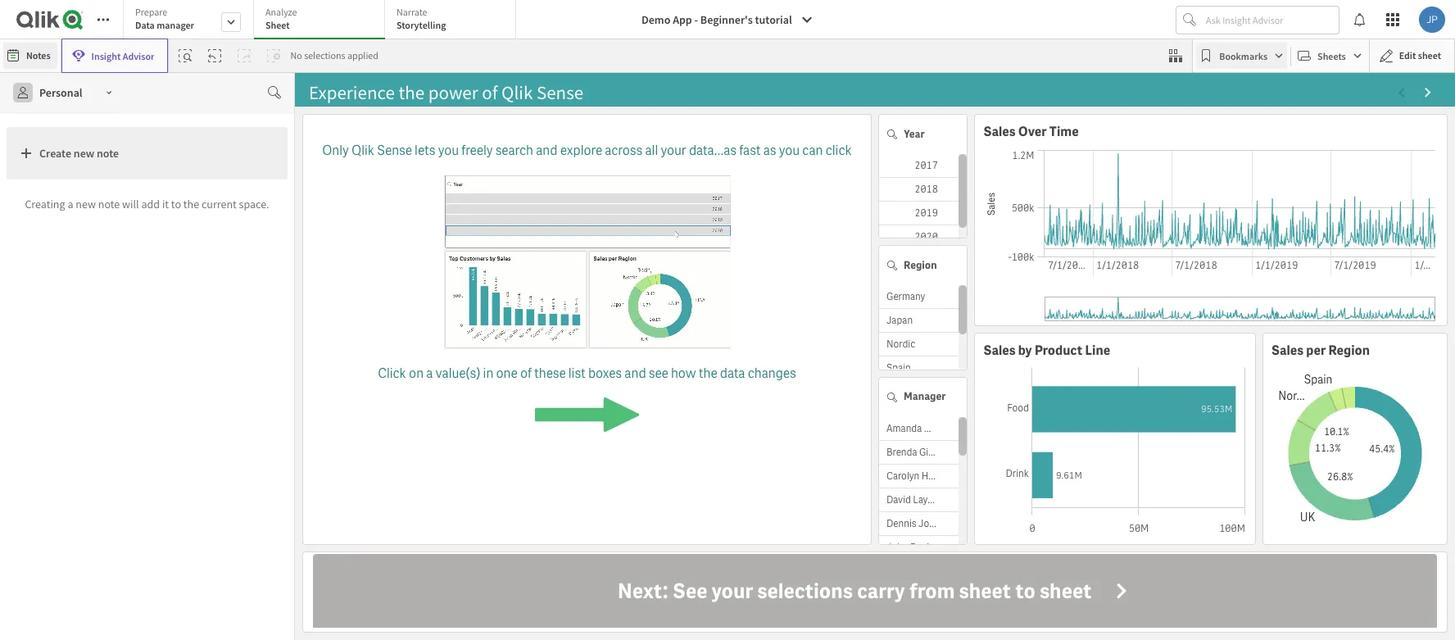 Task type: vqa. For each thing, say whether or not it's contained in the screenshot.
Germany Optional. 1 of 7 row
yes



Task type: describe. For each thing, give the bounding box(es) containing it.
new inside button
[[74, 146, 94, 161]]

halmon
[[922, 469, 956, 482]]

advisor
[[123, 50, 155, 62]]

beginner's
[[701, 12, 753, 27]]

selections tool image
[[1170, 49, 1183, 62]]

2018 optional. 2 of 5 row
[[880, 178, 959, 202]]

dennis
[[887, 517, 917, 530]]

how
[[671, 365, 696, 382]]

only
[[322, 142, 349, 159]]

james peterson image
[[1420, 7, 1446, 33]]

personal
[[39, 85, 83, 100]]

click on a value(s) in one of these list boxes and see how the data changes
[[378, 365, 797, 382]]

dennis johnson optional. 5 of 19 row
[[880, 512, 959, 536]]

data
[[720, 365, 746, 382]]

next: see your selections carry from sheet to sheet button
[[313, 554, 1438, 628]]

sales for sales by product line
[[984, 342, 1016, 359]]

search notes image
[[268, 86, 281, 99]]

only qlik sense lets you freely search and explore across all your data...as fast as you can click
[[322, 142, 852, 159]]

notes
[[26, 49, 50, 61]]

time
[[1050, 123, 1079, 140]]

on
[[409, 365, 424, 382]]

click
[[378, 365, 407, 382]]

space.
[[239, 197, 269, 211]]

sales over time application
[[975, 114, 1449, 326]]

1 you from the left
[[438, 142, 459, 159]]

1 horizontal spatial a
[[427, 365, 433, 382]]

1 horizontal spatial and
[[625, 365, 646, 382]]

1 horizontal spatial sheet
[[1040, 578, 1092, 605]]

next:
[[618, 578, 669, 605]]

brenda
[[887, 446, 918, 459]]

carolyn
[[887, 469, 920, 482]]

1 horizontal spatial the
[[699, 365, 718, 382]]

notes button
[[3, 43, 57, 69]]

2 you from the left
[[779, 142, 800, 159]]

david
[[887, 493, 912, 506]]

to for the
[[171, 197, 181, 211]]

demo
[[642, 12, 671, 27]]

sales by product line application
[[975, 333, 1256, 545]]

value(s)
[[436, 365, 481, 382]]

next sheet: product details image
[[1422, 86, 1435, 99]]

nordic
[[887, 338, 916, 351]]

see
[[673, 578, 708, 605]]

explore
[[560, 142, 603, 159]]

amanda honda
[[887, 422, 953, 435]]

search
[[496, 142, 534, 159]]

0 horizontal spatial sheet
[[960, 578, 1012, 605]]

gibson
[[920, 446, 950, 459]]

note inside button
[[97, 146, 119, 161]]

current
[[202, 197, 237, 211]]

carolyn halmon
[[887, 469, 956, 482]]

0 vertical spatial a
[[68, 197, 73, 211]]

it
[[162, 197, 169, 211]]

add
[[141, 197, 160, 211]]

amanda
[[887, 422, 923, 435]]

step back image
[[209, 49, 222, 62]]

demo app - beginner's tutorial
[[642, 12, 793, 27]]

2017
[[915, 159, 939, 172]]

2020 optional. 4 of 5 row
[[880, 225, 959, 249]]

click
[[826, 142, 852, 159]]

next: see your selections carry from sheet to sheet
[[618, 578, 1092, 605]]

storytelling
[[397, 19, 446, 31]]

arrow right image
[[1112, 580, 1133, 602]]

laychak
[[914, 493, 949, 506]]

one
[[496, 365, 518, 382]]

amanda honda optional. 1 of 19 row
[[880, 417, 959, 441]]

john davis optional. 6 of 19 row
[[880, 536, 959, 560]]

0 vertical spatial region
[[904, 258, 938, 272]]

johnson
[[919, 517, 957, 530]]

insight
[[91, 50, 121, 62]]

edit sheet button
[[1370, 39, 1456, 73]]

insight advisor
[[91, 50, 155, 62]]

manager
[[157, 19, 194, 31]]

tutorial
[[755, 12, 793, 27]]

prepare data manager
[[135, 6, 194, 31]]

line
[[1086, 342, 1111, 359]]

manager
[[904, 389, 946, 403]]

germany optional. 1 of 7 row
[[880, 285, 959, 309]]

product
[[1035, 342, 1083, 359]]

no
[[291, 49, 302, 61]]

narrate
[[397, 6, 428, 18]]

2017 optional. 1 of 5 row
[[880, 154, 959, 178]]

sheet inside edit sheet button
[[1419, 49, 1442, 61]]

demo app - beginner's tutorial button
[[632, 7, 824, 33]]

sales for sales over time
[[984, 123, 1016, 140]]

dennis johnson
[[887, 517, 957, 530]]

tab list containing prepare
[[123, 0, 522, 41]]

sales for sales per region
[[1272, 342, 1304, 359]]

narrate storytelling
[[397, 6, 446, 31]]

bookmarks
[[1220, 50, 1268, 62]]

these
[[534, 365, 566, 382]]

david laychak
[[887, 493, 949, 506]]

smart search image
[[179, 49, 192, 62]]

all
[[646, 142, 658, 159]]

honda
[[924, 422, 953, 435]]

will
[[122, 197, 139, 211]]

0 horizontal spatial the
[[183, 197, 199, 211]]



Task type: locate. For each thing, give the bounding box(es) containing it.
edit
[[1400, 49, 1417, 61]]

1 horizontal spatial to
[[1016, 578, 1036, 605]]

data...as
[[689, 142, 737, 159]]

fast
[[740, 142, 761, 159]]

sheet left arrow right icon
[[1040, 578, 1092, 605]]

selections right no at left
[[304, 49, 346, 61]]

0 horizontal spatial a
[[68, 197, 73, 211]]

and left see
[[625, 365, 646, 382]]

sales left per
[[1272, 342, 1304, 359]]

Ask Insight Advisor text field
[[1203, 7, 1340, 33]]

2019
[[915, 207, 939, 220]]

create
[[39, 146, 71, 161]]

over
[[1019, 123, 1047, 140]]

a right on
[[427, 365, 433, 382]]

sheet right from at the bottom
[[960, 578, 1012, 605]]

personal button
[[7, 80, 122, 106]]

insight advisor button
[[61, 39, 168, 73]]

region
[[904, 258, 938, 272], [1329, 342, 1371, 359]]

analyze
[[266, 6, 297, 18]]

qlik
[[352, 142, 375, 159]]

a right creating
[[68, 197, 73, 211]]

brenda gibson
[[887, 446, 950, 459]]

note left will
[[98, 197, 120, 211]]

of
[[520, 365, 532, 382]]

sales left the by
[[984, 342, 1016, 359]]

to inside button
[[1016, 578, 1036, 605]]

applied
[[348, 49, 379, 61]]

sheets button
[[1295, 43, 1366, 69]]

new right creating
[[76, 197, 96, 211]]

0 vertical spatial to
[[171, 197, 181, 211]]

the right it on the left top
[[183, 197, 199, 211]]

region inside sales per region application
[[1329, 342, 1371, 359]]

sales
[[984, 123, 1016, 140], [984, 342, 1016, 359], [1272, 342, 1304, 359]]

app
[[673, 12, 693, 27]]

1 vertical spatial a
[[427, 365, 433, 382]]

and right search at the left top of page
[[536, 142, 558, 159]]

as
[[764, 142, 777, 159]]

list
[[569, 365, 586, 382]]

1 vertical spatial and
[[625, 365, 646, 382]]

0 vertical spatial new
[[74, 146, 94, 161]]

and
[[536, 142, 558, 159], [625, 365, 646, 382]]

spain optional. 4 of 7 row
[[880, 357, 959, 381]]

the right how
[[699, 365, 718, 382]]

1 vertical spatial new
[[76, 197, 96, 211]]

creating
[[25, 197, 65, 211]]

to for sheet
[[1016, 578, 1036, 605]]

region down 2020 optional. 4 of 5 row
[[904, 258, 938, 272]]

1 horizontal spatial selections
[[758, 578, 853, 605]]

selections left carry
[[758, 578, 853, 605]]

your right all
[[661, 142, 687, 159]]

your
[[661, 142, 687, 159], [712, 578, 754, 605]]

you
[[438, 142, 459, 159], [779, 142, 800, 159]]

john davis
[[887, 541, 934, 554]]

1 vertical spatial your
[[712, 578, 754, 605]]

data
[[135, 19, 155, 31]]

0 horizontal spatial selections
[[304, 49, 346, 61]]

sales left over
[[984, 123, 1016, 140]]

your inside button
[[712, 578, 754, 605]]

sheets
[[1318, 50, 1347, 62]]

sales per region
[[1272, 342, 1371, 359]]

sales by product line
[[984, 342, 1111, 359]]

selections
[[304, 49, 346, 61], [758, 578, 853, 605]]

see
[[649, 365, 669, 382]]

2020
[[915, 230, 939, 243]]

0 horizontal spatial you
[[438, 142, 459, 159]]

0 vertical spatial the
[[183, 197, 199, 211]]

sales per region application
[[1263, 333, 1449, 545]]

nordic optional. 3 of 7 row
[[880, 333, 959, 357]]

1 vertical spatial selections
[[758, 578, 853, 605]]

sheet
[[266, 19, 290, 31]]

1 horizontal spatial your
[[712, 578, 754, 605]]

0 horizontal spatial and
[[536, 142, 558, 159]]

0 horizontal spatial to
[[171, 197, 181, 211]]

selections inside button
[[758, 578, 853, 605]]

0 horizontal spatial your
[[661, 142, 687, 159]]

your right see
[[712, 578, 754, 605]]

2 horizontal spatial sheet
[[1419, 49, 1442, 61]]

a
[[68, 197, 73, 211], [427, 365, 433, 382]]

john
[[887, 541, 909, 554]]

brenda gibson optional. 2 of 19 row
[[880, 441, 959, 464]]

carry
[[857, 578, 906, 605]]

freely
[[462, 142, 493, 159]]

create new note button
[[7, 127, 288, 180]]

2018
[[915, 183, 939, 196]]

across
[[605, 142, 643, 159]]

2019 optional. 3 of 5 row
[[880, 202, 959, 225]]

from
[[910, 578, 955, 605]]

1 horizontal spatial you
[[779, 142, 800, 159]]

bookmarks button
[[1197, 43, 1288, 69]]

1 vertical spatial note
[[98, 197, 120, 211]]

year
[[904, 127, 925, 141]]

1 vertical spatial the
[[699, 365, 718, 382]]

1 vertical spatial to
[[1016, 578, 1036, 605]]

can
[[803, 142, 823, 159]]

edit sheet
[[1400, 49, 1442, 61]]

lets
[[415, 142, 436, 159]]

by
[[1019, 342, 1033, 359]]

note right the create
[[97, 146, 119, 161]]

germany
[[887, 290, 926, 304]]

sales inside application
[[984, 123, 1016, 140]]

japan
[[887, 314, 913, 327]]

carolyn halmon optional. 3 of 19 row
[[880, 464, 959, 488]]

create new note
[[39, 146, 119, 161]]

spain
[[887, 362, 911, 375]]

analyze sheet
[[266, 6, 297, 31]]

region right per
[[1329, 342, 1371, 359]]

davis
[[911, 541, 934, 554]]

0 vertical spatial note
[[97, 146, 119, 161]]

new right the create
[[74, 146, 94, 161]]

japan optional. 2 of 7 row
[[880, 309, 959, 333]]

next: see your selections carry from sheet to sheet application
[[0, 0, 1456, 640], [303, 552, 1449, 633]]

you right lets
[[438, 142, 459, 159]]

the
[[183, 197, 199, 211], [699, 365, 718, 382]]

1 horizontal spatial region
[[1329, 342, 1371, 359]]

sense
[[377, 142, 412, 159]]

changes
[[748, 365, 797, 382]]

0 vertical spatial your
[[661, 142, 687, 159]]

1 vertical spatial region
[[1329, 342, 1371, 359]]

0 vertical spatial and
[[536, 142, 558, 159]]

0 horizontal spatial region
[[904, 258, 938, 272]]

application
[[303, 114, 872, 545], [313, 116, 862, 542]]

you right as
[[779, 142, 800, 159]]

per
[[1307, 342, 1327, 359]]

sheet right edit
[[1419, 49, 1442, 61]]

note
[[97, 146, 119, 161], [98, 197, 120, 211]]

0 vertical spatial selections
[[304, 49, 346, 61]]

in
[[483, 365, 494, 382]]

tab list
[[123, 0, 522, 41]]

sheet
[[1419, 49, 1442, 61], [960, 578, 1012, 605], [1040, 578, 1092, 605]]



